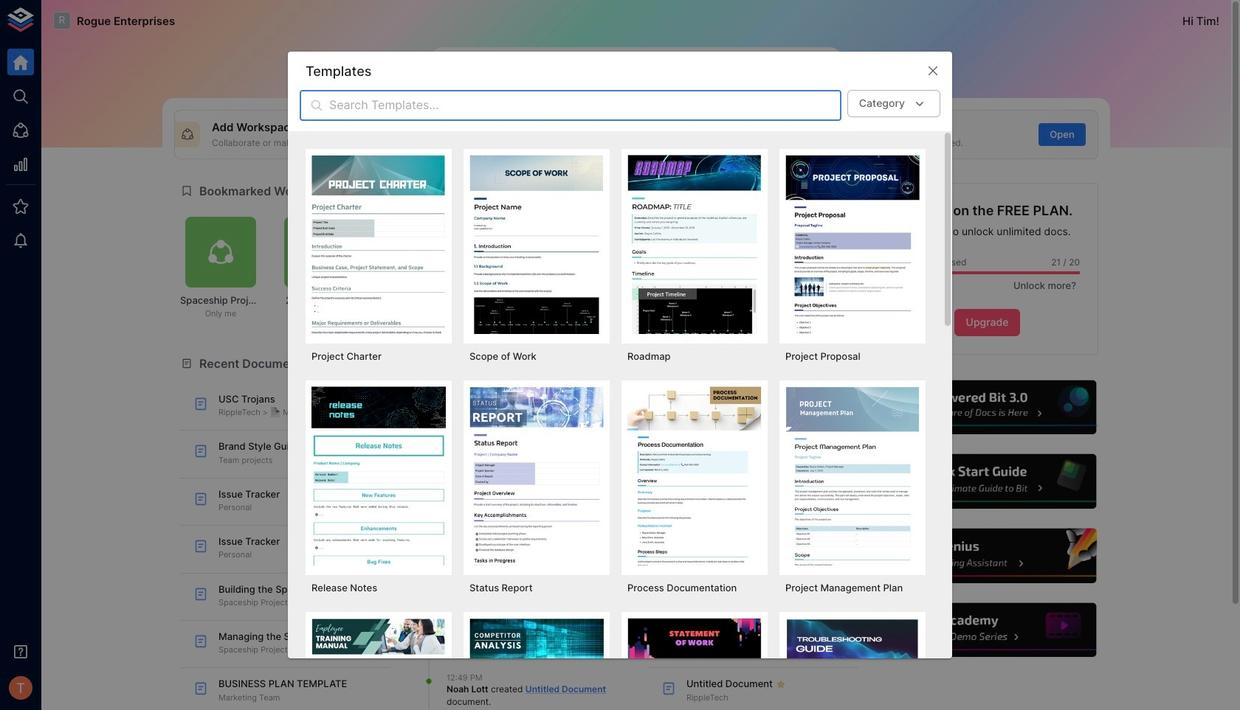 Task type: describe. For each thing, give the bounding box(es) containing it.
project proposal image
[[785, 155, 920, 334]]

4 help image from the top
[[876, 602, 1098, 660]]

roadmap image
[[627, 155, 762, 334]]

2 help image from the top
[[876, 453, 1098, 511]]

employee training manual image
[[311, 619, 446, 711]]

Search Templates... text field
[[329, 90, 841, 121]]

competitor research report image
[[469, 619, 604, 711]]

project management plan image
[[785, 387, 920, 566]]



Task type: locate. For each thing, give the bounding box(es) containing it.
status report image
[[469, 387, 604, 566]]

1 help image from the top
[[876, 378, 1098, 437]]

process documentation image
[[627, 387, 762, 566]]

help image
[[876, 378, 1098, 437], [876, 453, 1098, 511], [876, 527, 1098, 586], [876, 602, 1098, 660]]

troubleshooting guide image
[[785, 619, 920, 711]]

dialog
[[288, 52, 952, 711]]

3 help image from the top
[[876, 527, 1098, 586]]

scope of work image
[[469, 155, 604, 334]]

statement of work image
[[627, 619, 762, 711]]

release notes image
[[311, 387, 446, 566]]

project charter image
[[311, 155, 446, 334]]



Task type: vqa. For each thing, say whether or not it's contained in the screenshot.
Project Charter image
yes



